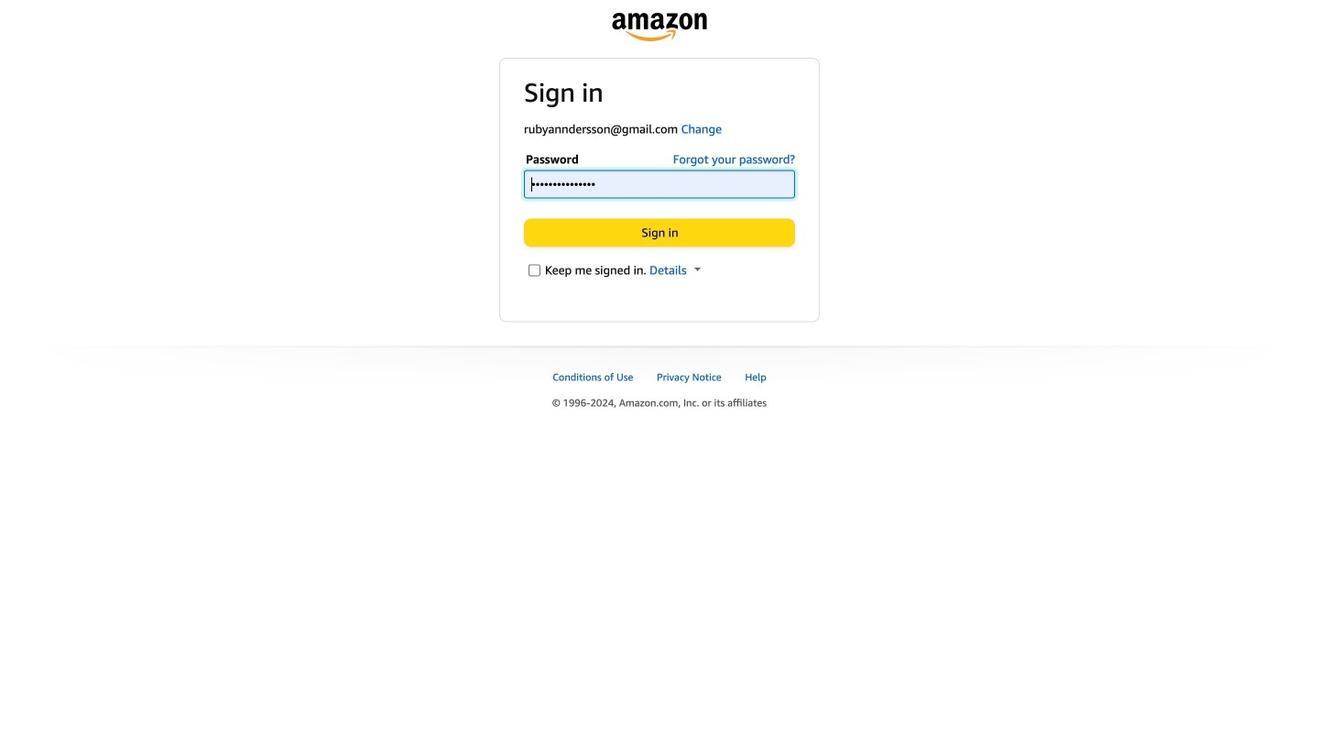 Task type: vqa. For each thing, say whether or not it's contained in the screenshot.
password field
yes



Task type: locate. For each thing, give the bounding box(es) containing it.
amazon image
[[613, 13, 707, 41]]

None submit
[[525, 220, 795, 246]]

None password field
[[524, 170, 796, 199]]

None checkbox
[[529, 264, 541, 276]]

popover image
[[695, 268, 701, 272]]



